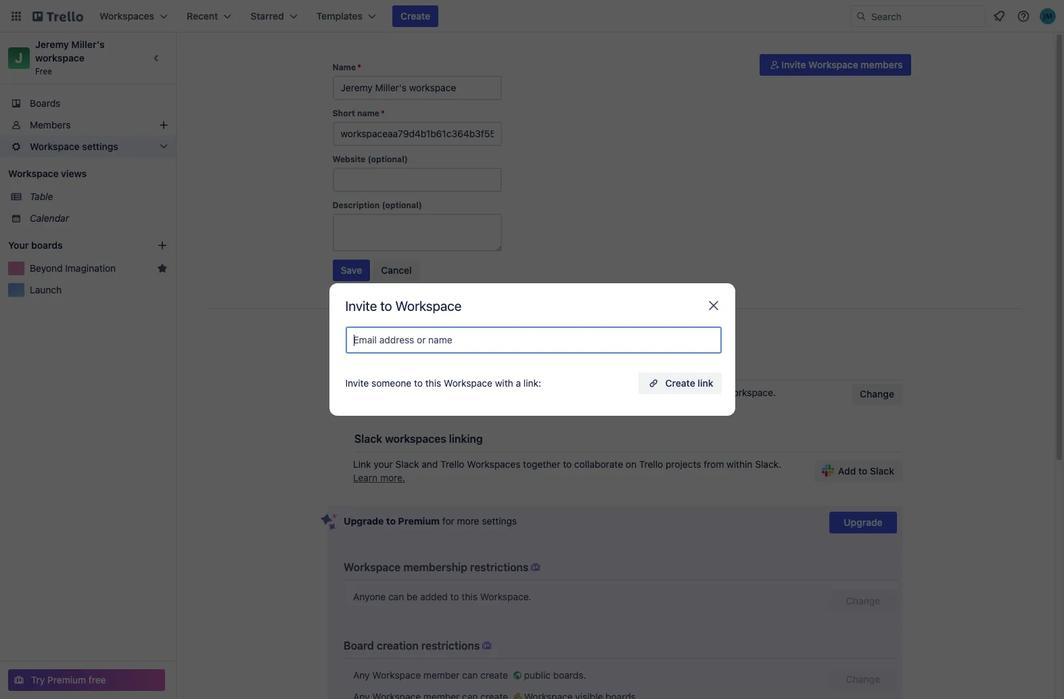 Task type: describe. For each thing, give the bounding box(es) containing it.
cancel button
[[373, 260, 420, 281]]

boards link
[[0, 93, 176, 114]]

projects
[[666, 459, 701, 470]]

beyond
[[30, 262, 63, 274]]

on
[[626, 459, 637, 470]]

calendar link
[[30, 212, 168, 225]]

description (optional)
[[333, 200, 422, 210]]

to right "-"
[[414, 377, 423, 389]]

beyond imagination link
[[30, 262, 152, 275]]

workspace
[[35, 52, 85, 64]]

workspaces
[[385, 433, 446, 445]]

0 vertical spatial settings
[[426, 331, 476, 346]]

private - this workspace is private. it's not indexed or visible to those outside the workspace.
[[367, 387, 776, 398]]

0 vertical spatial change button
[[852, 384, 902, 405]]

membership
[[403, 562, 467, 574]]

search image
[[856, 11, 867, 22]]

1 horizontal spatial settings
[[482, 516, 517, 527]]

try premium free
[[31, 674, 106, 686]]

Search field
[[867, 6, 985, 26]]

someone
[[371, 377, 411, 389]]

change for the top change button
[[860, 388, 894, 400]]

members
[[30, 119, 71, 131]]

more.
[[380, 472, 405, 484]]

table
[[30, 191, 53, 202]]

name *
[[333, 62, 361, 72]]

invite someone to this workspace with a link:
[[345, 377, 541, 389]]

invite workspace members button
[[760, 54, 911, 76]]

jeremy miller's workspace link
[[35, 39, 107, 64]]

to inside link your slack and trello workspaces together to collaborate on trello projects from within slack. learn more.
[[563, 459, 572, 470]]

member
[[423, 670, 460, 681]]

0 vertical spatial this
[[425, 377, 441, 389]]

0 horizontal spatial slack
[[354, 433, 382, 445]]

restrictions for workspace membership restrictions
[[470, 562, 529, 574]]

anyone can be added to this workspace.
[[353, 591, 531, 603]]

to down more.
[[386, 516, 396, 527]]

your
[[8, 239, 29, 251]]

is
[[479, 387, 486, 398]]

your boards
[[8, 239, 63, 251]]

public
[[524, 670, 551, 681]]

learn more. link
[[353, 472, 405, 484]]

board
[[344, 640, 374, 652]]

slack for link
[[396, 459, 419, 470]]

workspace down creation at bottom left
[[372, 670, 421, 681]]

add
[[838, 465, 856, 477]]

link
[[353, 459, 371, 470]]

try
[[31, 674, 45, 686]]

within
[[727, 459, 753, 470]]

workspace up workspace settings
[[395, 298, 462, 314]]

upgrade to premium for more settings
[[344, 516, 517, 527]]

boards
[[31, 239, 63, 251]]

sm image inside invite workspace members button
[[768, 58, 782, 72]]

name
[[357, 108, 380, 118]]

more
[[457, 516, 479, 527]]

creation
[[377, 640, 419, 652]]

0 horizontal spatial can
[[388, 591, 404, 603]]

try premium free button
[[8, 670, 165, 691]]

or
[[593, 387, 602, 398]]

1 vertical spatial *
[[381, 108, 385, 118]]

workspace left is
[[427, 387, 476, 398]]

jeremy miller's workspace free
[[35, 39, 107, 76]]

link your slack and trello workspaces together to collaborate on trello projects from within slack. learn more.
[[353, 459, 781, 484]]

workspace views
[[8, 168, 87, 179]]

to left those
[[635, 387, 643, 398]]

together
[[523, 459, 560, 470]]

primary element
[[0, 0, 1064, 32]]

free
[[35, 66, 52, 76]]

close image
[[705, 297, 721, 314]]

indexed
[[556, 387, 590, 398]]

boards
[[30, 97, 60, 109]]

with
[[495, 377, 513, 389]]

upgrade for upgrade
[[844, 517, 883, 528]]

members link
[[0, 114, 176, 136]]

a
[[516, 377, 521, 389]]

beyond imagination
[[30, 262, 116, 274]]

workspace membership restrictions
[[344, 562, 529, 574]]

website (optional)
[[333, 154, 408, 164]]

1 horizontal spatial this
[[462, 591, 478, 603]]

workspace left with
[[444, 377, 492, 389]]

it's
[[523, 387, 537, 398]]

jeremy
[[35, 39, 69, 50]]

0 notifications image
[[991, 8, 1007, 24]]

your boards with 2 items element
[[8, 237, 137, 254]]

views
[[61, 168, 87, 179]]

members
[[861, 59, 903, 70]]

table link
[[30, 190, 168, 204]]

slack workspaces linking
[[354, 433, 483, 445]]

1 vertical spatial change button
[[829, 591, 897, 612]]

add to slack link
[[814, 461, 902, 482]]

j
[[15, 50, 23, 66]]

create link
[[665, 377, 713, 389]]

add board image
[[157, 240, 168, 251]]

change link
[[829, 669, 897, 691]]

1 vertical spatial workspace.
[[480, 591, 531, 603]]

save
[[341, 265, 362, 276]]



Task type: locate. For each thing, give the bounding box(es) containing it.
upgrade
[[344, 516, 384, 527], [844, 517, 883, 528]]

1 vertical spatial sm image
[[511, 669, 524, 683]]

create for create
[[401, 10, 430, 22]]

1 vertical spatial create
[[665, 377, 695, 389]]

settings
[[426, 331, 476, 346], [482, 516, 517, 527]]

add to slack
[[838, 465, 894, 477]]

to down cancel button
[[380, 298, 392, 314]]

short
[[333, 108, 355, 118]]

(optional) right description in the left of the page
[[382, 200, 422, 210]]

collaborate
[[574, 459, 623, 470]]

workspace settings
[[353, 331, 476, 346]]

Email address or name text field
[[353, 331, 719, 350]]

*
[[357, 62, 361, 72], [381, 108, 385, 118]]

workspaces
[[467, 459, 521, 470]]

visible
[[604, 387, 632, 398]]

restrictions for board creation restrictions
[[421, 640, 480, 652]]

free
[[89, 674, 106, 686]]

to right added
[[450, 591, 459, 603]]

short name *
[[333, 108, 385, 118]]

be
[[407, 591, 418, 603]]

0 vertical spatial change
[[860, 388, 894, 400]]

premium
[[398, 516, 440, 527], [47, 674, 86, 686]]

0 vertical spatial sm image
[[768, 58, 782, 72]]

* right name on the left top
[[381, 108, 385, 118]]

1 horizontal spatial upgrade
[[844, 517, 883, 528]]

(optional) for description (optional)
[[382, 200, 422, 210]]

sm image
[[768, 58, 782, 72], [480, 639, 493, 653], [511, 691, 524, 700]]

workspace down invite to workspace
[[353, 331, 423, 346]]

this right added
[[462, 591, 478, 603]]

j link
[[8, 47, 30, 69]]

description
[[333, 200, 380, 210]]

1 horizontal spatial premium
[[398, 516, 440, 527]]

0 vertical spatial create
[[401, 10, 430, 22]]

1 horizontal spatial can
[[462, 670, 478, 681]]

those
[[646, 387, 671, 398]]

1 horizontal spatial sm image
[[511, 691, 524, 700]]

miller's
[[71, 39, 105, 50]]

trello
[[440, 459, 464, 470], [639, 459, 663, 470]]

restrictions
[[470, 562, 529, 574], [421, 640, 480, 652]]

slack right add
[[870, 465, 894, 477]]

workspace navigation collapse icon image
[[147, 49, 166, 68]]

launch link
[[30, 283, 168, 297]]

invite to workspace
[[345, 298, 462, 314]]

website
[[333, 154, 366, 164]]

for
[[442, 516, 454, 527]]

(optional) right the website
[[368, 154, 408, 164]]

name
[[333, 62, 356, 72]]

0 vertical spatial premium
[[398, 516, 440, 527]]

slack
[[354, 433, 382, 445], [396, 459, 419, 470], [870, 465, 894, 477]]

1 vertical spatial restrictions
[[421, 640, 480, 652]]

board creation restrictions
[[344, 640, 480, 652]]

None text field
[[333, 76, 502, 100], [333, 122, 502, 146], [333, 168, 502, 192], [333, 214, 502, 252], [333, 76, 502, 100], [333, 122, 502, 146], [333, 168, 502, 192], [333, 214, 502, 252]]

0 vertical spatial workspace.
[[725, 387, 776, 398]]

and
[[422, 459, 438, 470]]

save button
[[333, 260, 370, 281]]

restrictions up member
[[421, 640, 480, 652]]

sm image for any workspace member can create
[[511, 691, 524, 700]]

slack for add
[[870, 465, 894, 477]]

added
[[420, 591, 448, 603]]

to
[[380, 298, 392, 314], [414, 377, 423, 389], [635, 387, 643, 398], [563, 459, 572, 470], [859, 465, 868, 477], [386, 516, 396, 527], [450, 591, 459, 603]]

0 vertical spatial sm image
[[529, 561, 542, 574]]

(optional) for website (optional)
[[368, 154, 408, 164]]

0 vertical spatial invite
[[782, 59, 806, 70]]

1 vertical spatial settings
[[482, 516, 517, 527]]

trello right and
[[440, 459, 464, 470]]

2 vertical spatial change
[[846, 674, 880, 685]]

2 trello from the left
[[639, 459, 663, 470]]

1 horizontal spatial trello
[[639, 459, 663, 470]]

0 vertical spatial restrictions
[[470, 562, 529, 574]]

create for create link
[[665, 377, 695, 389]]

0 horizontal spatial sm image
[[480, 639, 493, 653]]

premium right try
[[47, 674, 86, 686]]

to right add
[[859, 465, 868, 477]]

switch to… image
[[9, 9, 23, 23]]

any
[[353, 670, 370, 681]]

calendar
[[30, 212, 69, 224]]

1 vertical spatial invite
[[345, 298, 377, 314]]

launch
[[30, 284, 62, 296]]

starred icon image
[[157, 263, 168, 274]]

imagination
[[65, 262, 116, 274]]

upgrade for upgrade to premium for more settings
[[344, 516, 384, 527]]

slack up link
[[354, 433, 382, 445]]

invite inside button
[[782, 59, 806, 70]]

1 vertical spatial this
[[462, 591, 478, 603]]

premium left for
[[398, 516, 440, 527]]

1 vertical spatial (optional)
[[382, 200, 422, 210]]

jeremy miller (jeremymiller198) image
[[1040, 8, 1056, 24]]

slack inside link your slack and trello workspaces together to collaborate on trello projects from within slack. learn more.
[[396, 459, 419, 470]]

1 vertical spatial sm image
[[480, 639, 493, 653]]

slack up more.
[[396, 459, 419, 470]]

0 vertical spatial (optional)
[[368, 154, 408, 164]]

1 horizontal spatial slack
[[396, 459, 419, 470]]

1 vertical spatial change
[[846, 595, 880, 607]]

(optional)
[[368, 154, 408, 164], [382, 200, 422, 210]]

sm image
[[529, 561, 542, 574], [511, 669, 524, 683]]

boards.
[[553, 670, 586, 681]]

0 horizontal spatial upgrade
[[344, 516, 384, 527]]

organizationdetailform element
[[333, 62, 502, 287]]

outside
[[673, 387, 705, 398]]

invite workspace members
[[782, 59, 903, 70]]

settings up invite someone to this workspace with a link:
[[426, 331, 476, 346]]

upgrade inside button
[[844, 517, 883, 528]]

1 vertical spatial can
[[462, 670, 478, 681]]

workspace up table
[[8, 168, 59, 179]]

create
[[480, 670, 508, 681]]

trello right on
[[639, 459, 663, 470]]

create
[[401, 10, 430, 22], [665, 377, 695, 389]]

workspace left members
[[809, 59, 858, 70]]

0 horizontal spatial *
[[357, 62, 361, 72]]

0 horizontal spatial trello
[[440, 459, 464, 470]]

upgrade right sparkle 'image'
[[344, 516, 384, 527]]

0 horizontal spatial this
[[425, 377, 441, 389]]

linking
[[449, 433, 483, 445]]

0 horizontal spatial sm image
[[511, 669, 524, 683]]

upgrade button
[[829, 512, 897, 534]]

this right this
[[425, 377, 441, 389]]

2 vertical spatial invite
[[345, 377, 369, 389]]

upgrade down add to slack link
[[844, 517, 883, 528]]

private
[[367, 387, 397, 398]]

-
[[399, 387, 404, 398]]

open information menu image
[[1017, 9, 1030, 23]]

sm image for board creation restrictions
[[480, 639, 493, 653]]

workspace inside button
[[809, 59, 858, 70]]

learn
[[353, 472, 378, 484]]

anyone
[[353, 591, 386, 603]]

create link button
[[638, 373, 721, 394]]

link:
[[524, 377, 541, 389]]

can left create
[[462, 670, 478, 681]]

to right together
[[563, 459, 572, 470]]

create inside 'primary' element
[[401, 10, 430, 22]]

change
[[860, 388, 894, 400], [846, 595, 880, 607], [846, 674, 880, 685]]

premium inside button
[[47, 674, 86, 686]]

any workspace member can create
[[353, 670, 511, 681]]

invite for invite to workspace
[[345, 298, 377, 314]]

2 vertical spatial sm image
[[511, 691, 524, 700]]

1 horizontal spatial workspace.
[[725, 387, 776, 398]]

0 horizontal spatial workspace.
[[480, 591, 531, 603]]

slack.
[[755, 459, 781, 470]]

1 trello from the left
[[440, 459, 464, 470]]

can
[[388, 591, 404, 603], [462, 670, 478, 681]]

private.
[[488, 387, 521, 398]]

link
[[698, 377, 713, 389]]

* right name
[[357, 62, 361, 72]]

restrictions down "more"
[[470, 562, 529, 574]]

1 horizontal spatial sm image
[[529, 561, 542, 574]]

1 horizontal spatial create
[[665, 377, 695, 389]]

0 horizontal spatial settings
[[426, 331, 476, 346]]

can left 'be'
[[388, 591, 404, 603]]

0 horizontal spatial create
[[401, 10, 430, 22]]

not
[[539, 387, 554, 398]]

1 horizontal spatial *
[[381, 108, 385, 118]]

2 horizontal spatial slack
[[870, 465, 894, 477]]

invite for invite workspace members
[[782, 59, 806, 70]]

sparkle image
[[321, 513, 338, 531]]

this
[[406, 387, 425, 398]]

0 horizontal spatial premium
[[47, 674, 86, 686]]

0 vertical spatial *
[[357, 62, 361, 72]]

workspace.
[[725, 387, 776, 398], [480, 591, 531, 603]]

cancel
[[381, 265, 412, 276]]

1 vertical spatial premium
[[47, 674, 86, 686]]

workspace up anyone
[[344, 562, 401, 574]]

invite for invite someone to this workspace with a link:
[[345, 377, 369, 389]]

2 horizontal spatial sm image
[[768, 58, 782, 72]]

create button
[[392, 5, 438, 27]]

change for bottommost change button
[[846, 595, 880, 607]]

0 vertical spatial can
[[388, 591, 404, 603]]

settings right "more"
[[482, 516, 517, 527]]



Task type: vqa. For each thing, say whether or not it's contained in the screenshot.
topmost settings
yes



